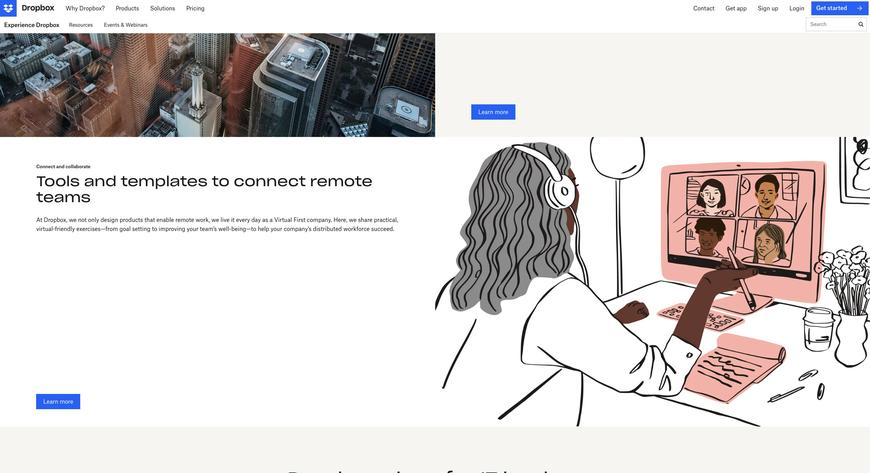 Task type: describe. For each thing, give the bounding box(es) containing it.
get started
[[822, 5, 853, 12]]

why dropbox?
[[64, 5, 103, 12]]

3 we from the left
[[349, 217, 357, 224]]

help
[[258, 226, 269, 233]]

pricing link
[[179, 0, 208, 17]]

not
[[78, 217, 87, 224]]

practical,
[[374, 217, 398, 224]]

contact
[[727, 5, 748, 12]]

that
[[145, 217, 155, 224]]

sign in
[[791, 5, 810, 12]]

company's
[[284, 226, 312, 233]]

sign in link
[[791, 1, 810, 15]]

dropbox,
[[44, 217, 67, 224]]

pricing
[[184, 5, 203, 12]]

0 vertical spatial and
[[56, 164, 64, 170]]

resources
[[69, 22, 93, 28]]

get for get app
[[759, 5, 769, 12]]

virtual
[[274, 217, 292, 224]]

as
[[262, 217, 268, 224]]

well-
[[218, 226, 231, 233]]

learn more for bottommost the learn more link
[[43, 399, 73, 406]]

products button
[[108, 0, 143, 17]]

to inside at dropbox, we not only design products that enable remote work, we live it every day as a virtual first company. here, we share practical, virtual-friendly exercises—from goal setting to improving your team's well-being—to help your company's distributed workforce succeed.
[[152, 226, 157, 233]]

only
[[88, 217, 99, 224]]

contact button
[[721, 0, 753, 17]]

every
[[236, 217, 250, 224]]

solutions
[[148, 5, 173, 12]]

learn for bottommost the learn more link
[[43, 399, 58, 406]]

templates
[[121, 173, 208, 191]]

setting
[[132, 226, 150, 233]]

started
[[834, 5, 853, 12]]

live
[[221, 217, 230, 224]]

get for get started
[[822, 5, 832, 12]]

virtual-
[[36, 226, 55, 233]]

at
[[36, 217, 42, 224]]

connect
[[36, 164, 55, 170]]

goal
[[119, 226, 131, 233]]

manager facilitating virtual teambuilding workshop with remote employees image
[[435, 137, 870, 427]]

first
[[294, 217, 305, 224]]

enable
[[157, 217, 174, 224]]

remote inside connect and collaborate tools and templates to connect remote teams
[[310, 173, 373, 191]]

webinars
[[126, 22, 148, 28]]

succeed.
[[371, 226, 394, 233]]

connect
[[234, 173, 306, 191]]

more for top the learn more link
[[495, 109, 508, 116]]

1 we from the left
[[69, 217, 77, 224]]

products
[[120, 217, 143, 224]]

why dropbox? button
[[58, 0, 108, 17]]

2 your from the left
[[271, 226, 282, 233]]

connect and collaborate tools and templates to connect remote teams
[[36, 164, 373, 206]]

more for bottommost the learn more link
[[60, 399, 73, 406]]

in
[[805, 5, 810, 12]]

0 vertical spatial learn more link
[[471, 105, 515, 120]]

learn for top the learn more link
[[478, 109, 493, 116]]



Task type: locate. For each thing, give the bounding box(es) containing it.
1 vertical spatial learn more
[[43, 399, 73, 406]]

2 we from the left
[[211, 217, 219, 224]]

1 vertical spatial learn
[[43, 399, 58, 406]]

at dropbox, we not only design products that enable remote work, we live it every day as a virtual first company. here, we share practical, virtual-friendly exercises—from goal setting to improving your team's well-being—to help your company's distributed workforce succeed.
[[36, 217, 398, 233]]

events
[[104, 22, 120, 28]]

1 horizontal spatial your
[[271, 226, 282, 233]]

being—to
[[231, 226, 256, 233]]

team's
[[200, 226, 217, 233]]

0 vertical spatial learn
[[478, 109, 493, 116]]

0 horizontal spatial get
[[759, 5, 769, 12]]

get app button
[[753, 0, 786, 17]]

and right connect
[[56, 164, 64, 170]]

search image
[[859, 22, 864, 27]]

1 horizontal spatial we
[[211, 217, 219, 224]]

solutions button
[[143, 0, 179, 17]]

your down work,
[[187, 226, 198, 233]]

1 horizontal spatial learn more link
[[471, 105, 515, 120]]

&
[[121, 22, 124, 28]]

company.
[[307, 217, 332, 224]]

learn more link
[[471, 105, 515, 120], [36, 395, 80, 410]]

1 horizontal spatial get
[[822, 5, 832, 12]]

experience dropbox
[[4, 21, 59, 28]]

1 vertical spatial remote
[[175, 217, 194, 224]]

1 horizontal spatial remote
[[310, 173, 373, 191]]

1 vertical spatial learn more link
[[36, 395, 80, 410]]

1 get from the left
[[759, 5, 769, 12]]

get started link
[[817, 1, 869, 15]]

improving
[[159, 226, 185, 233]]

aerial view of skyscrapers and growth in city center image
[[0, 0, 435, 137]]

1 horizontal spatial learn more
[[478, 109, 508, 116]]

0 horizontal spatial your
[[187, 226, 198, 233]]

it
[[231, 217, 235, 224]]

your down "a"
[[271, 226, 282, 233]]

events & webinars
[[104, 22, 148, 28]]

workforce
[[343, 226, 370, 233]]

work,
[[196, 217, 210, 224]]

resources link
[[69, 17, 93, 33]]

design
[[101, 217, 118, 224]]

0 vertical spatial learn more
[[478, 109, 508, 116]]

get inside button
[[759, 5, 769, 12]]

0 horizontal spatial learn more
[[43, 399, 73, 406]]

events & webinars link
[[104, 17, 148, 33]]

0 horizontal spatial learn more link
[[36, 395, 80, 410]]

1 horizontal spatial and
[[84, 173, 117, 191]]

get
[[759, 5, 769, 12], [822, 5, 832, 12]]

1 vertical spatial to
[[152, 226, 157, 233]]

app
[[770, 5, 780, 12]]

0 vertical spatial more
[[495, 109, 508, 116]]

1 vertical spatial and
[[84, 173, 117, 191]]

tools
[[36, 173, 80, 191]]

remote
[[310, 173, 373, 191], [175, 217, 194, 224]]

None search field
[[806, 18, 856, 34]]

why
[[64, 5, 76, 12]]

teams
[[36, 189, 91, 206]]

products
[[114, 5, 137, 12]]

2 get from the left
[[822, 5, 832, 12]]

remote inside at dropbox, we not only design products that enable remote work, we live it every day as a virtual first company. here, we share practical, virtual-friendly exercises—from goal setting to improving your team's well-being—to help your company's distributed workforce succeed.
[[175, 217, 194, 224]]

to inside connect and collaborate tools and templates to connect remote teams
[[212, 173, 230, 191]]

0 horizontal spatial learn
[[43, 399, 58, 406]]

0 horizontal spatial we
[[69, 217, 77, 224]]

1 your from the left
[[187, 226, 198, 233]]

collaborate
[[66, 164, 91, 170]]

experience
[[4, 21, 35, 28]]

0 horizontal spatial to
[[152, 226, 157, 233]]

1 horizontal spatial more
[[495, 109, 508, 116]]

1 horizontal spatial learn
[[478, 109, 493, 116]]

learn
[[478, 109, 493, 116], [43, 399, 58, 406]]

more
[[495, 109, 508, 116], [60, 399, 73, 406]]

learn more
[[478, 109, 508, 116], [43, 399, 73, 406]]

1 vertical spatial more
[[60, 399, 73, 406]]

experience dropbox link
[[0, 17, 64, 33]]

and down collaborate
[[84, 173, 117, 191]]

sign
[[791, 5, 804, 12]]

get left app
[[759, 5, 769, 12]]

friendly
[[55, 226, 75, 233]]

0 horizontal spatial more
[[60, 399, 73, 406]]

dropbox
[[36, 21, 59, 28]]

share
[[358, 217, 372, 224]]

1 horizontal spatial to
[[212, 173, 230, 191]]

0 vertical spatial remote
[[310, 173, 373, 191]]

search
[[810, 21, 827, 27]]

2 horizontal spatial we
[[349, 217, 357, 224]]

0 horizontal spatial and
[[56, 164, 64, 170]]

and
[[56, 164, 64, 170], [84, 173, 117, 191]]

exercises—from
[[76, 226, 118, 233]]

your
[[187, 226, 198, 233], [271, 226, 282, 233]]

0 vertical spatial to
[[212, 173, 230, 191]]

distributed
[[313, 226, 342, 233]]

we left live
[[211, 217, 219, 224]]

get left started
[[822, 5, 832, 12]]

here,
[[334, 217, 347, 224]]

to
[[212, 173, 230, 191], [152, 226, 157, 233]]

get app
[[759, 5, 780, 12]]

we up workforce
[[349, 217, 357, 224]]

0 horizontal spatial remote
[[175, 217, 194, 224]]

we left not
[[69, 217, 77, 224]]

a
[[270, 217, 273, 224]]

learn more for top the learn more link
[[478, 109, 508, 116]]

dropbox?
[[77, 5, 103, 12]]

day
[[251, 217, 261, 224]]

we
[[69, 217, 77, 224], [211, 217, 219, 224], [349, 217, 357, 224]]



Task type: vqa. For each thing, say whether or not it's contained in the screenshot.
Early access link
no



